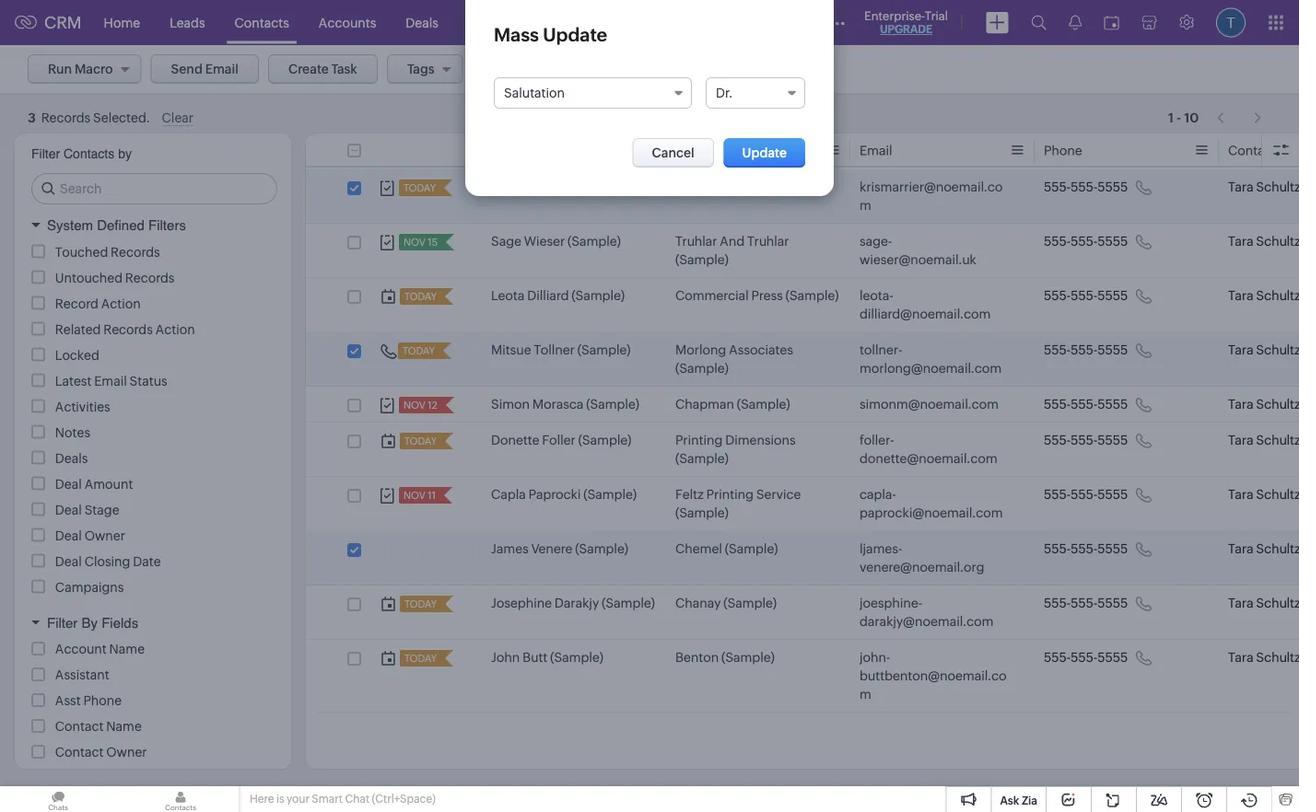 Task type: locate. For each thing, give the bounding box(es) containing it.
row group
[[306, 170, 1299, 713]]

tara for foller- donette@noemail.com
[[1228, 433, 1253, 448]]

tollner-
[[860, 343, 902, 357]]

1 vertical spatial printing
[[706, 487, 754, 502]]

2 nov from the top
[[404, 490, 426, 502]]

today link for kris
[[399, 180, 438, 196]]

nov 11
[[404, 490, 436, 502]]

(sample)
[[561, 180, 615, 194], [705, 180, 758, 194], [568, 234, 621, 249], [675, 252, 729, 267], [571, 288, 625, 303], [786, 288, 839, 303], [577, 343, 631, 357], [675, 361, 729, 376], [586, 397, 639, 412], [737, 397, 790, 412], [578, 433, 631, 448], [675, 451, 729, 466], [583, 487, 637, 502], [675, 506, 729, 521], [575, 542, 628, 556], [725, 542, 778, 556], [602, 596, 655, 611], [723, 596, 777, 611], [550, 650, 603, 665], [721, 650, 775, 665]]

1 horizontal spatial email
[[205, 62, 239, 76]]

2 schultz from the top
[[1256, 234, 1299, 249]]

stage
[[84, 503, 119, 517]]

contacts
[[235, 15, 289, 30], [64, 146, 114, 161]]

5 tara from the top
[[1228, 397, 1253, 412]]

filter inside dropdown button
[[47, 615, 78, 631]]

1 horizontal spatial create
[[1016, 62, 1057, 77]]

6 5555 from the top
[[1097, 433, 1128, 448]]

benton
[[675, 650, 719, 665]]

account name
[[675, 143, 765, 158], [55, 642, 145, 657]]

3 555-555-5555 from the top
[[1044, 288, 1128, 303]]

2 m from the top
[[860, 687, 871, 702]]

filter left by
[[47, 615, 78, 631]]

0 vertical spatial deals
[[406, 15, 438, 30]]

1 horizontal spatial truhlar
[[747, 234, 789, 249]]

(sample) right paprocki
[[583, 487, 637, 502]]

(sample) right the tollner on the left of page
[[577, 343, 631, 357]]

1 nov from the top
[[404, 400, 426, 411]]

send
[[171, 62, 203, 76]]

contacts up the send email
[[235, 15, 289, 30]]

5 5555 from the top
[[1097, 397, 1128, 412]]

4 schultz from the top
[[1256, 343, 1299, 357]]

2 10 from the top
[[1184, 110, 1199, 125]]

12
[[428, 400, 437, 411]]

10 tara schultz from the top
[[1228, 650, 1299, 665]]

5 555-555-5555 from the top
[[1044, 397, 1128, 412]]

4 deal from the top
[[55, 554, 82, 569]]

smart
[[312, 793, 343, 806]]

(sample) down feltz printing service (sample) link
[[725, 542, 778, 556]]

(sample) down morlong
[[675, 361, 729, 376]]

commercial press (sample) link
[[675, 287, 839, 305]]

schultz for krismarrier@noemail.co m
[[1256, 180, 1299, 194]]

10 5555 from the top
[[1097, 650, 1128, 665]]

7 schultz from the top
[[1256, 487, 1299, 502]]

1 vertical spatial owner
[[106, 745, 147, 760]]

action up status
[[155, 322, 195, 337]]

action up related records action
[[101, 296, 141, 311]]

deals inside 'link'
[[406, 15, 438, 30]]

email for latest email status
[[94, 374, 127, 388]]

tara for capla- paprocki@noemail.com
[[1228, 487, 1253, 502]]

555-555-5555 for krismarrier@noemail.co m
[[1044, 180, 1128, 194]]

email inside button
[[205, 62, 239, 76]]

nov left 11
[[404, 490, 426, 502]]

10 for second navigation from the top
[[1184, 110, 1199, 125]]

2 1 from the top
[[1168, 110, 1174, 125]]

(sample) down the feltz
[[675, 506, 729, 521]]

phone down create contact
[[1044, 143, 1082, 158]]

(sample) up dimensions
[[737, 397, 790, 412]]

simonm@noemail.com
[[860, 397, 999, 412]]

6 schultz from the top
[[1256, 433, 1299, 448]]

0 horizontal spatial update
[[543, 24, 607, 45]]

email up krismarrier@noemail.co
[[860, 143, 892, 158]]

sage- wieser@noemail.uk link
[[860, 232, 1007, 269]]

(sample) right marrier
[[561, 180, 615, 194]]

defined
[[97, 217, 145, 234]]

sage- wieser@noemail.uk
[[860, 234, 976, 267]]

3 tara schultz from the top
[[1228, 288, 1299, 303]]

commercial
[[675, 288, 749, 303]]

0 vertical spatial nov
[[404, 400, 426, 411]]

4 tara from the top
[[1228, 343, 1253, 357]]

meetings
[[589, 15, 644, 30]]

email for send email
[[205, 62, 239, 76]]

records down touched records
[[125, 270, 175, 285]]

1 vertical spatial m
[[860, 687, 871, 702]]

9 tara from the top
[[1228, 596, 1253, 611]]

4 555-555-5555 from the top
[[1044, 343, 1128, 357]]

1 horizontal spatial account
[[675, 143, 727, 158]]

amount
[[84, 477, 133, 492]]

locked
[[55, 348, 99, 363]]

schultz for foller- donette@noemail.com
[[1256, 433, 1299, 448]]

filter down 3
[[31, 146, 60, 161]]

phone up contact name
[[83, 694, 122, 708]]

3 tara from the top
[[1228, 288, 1253, 303]]

(sample) right the wieser
[[568, 234, 621, 249]]

1 horizontal spatial deals
[[406, 15, 438, 30]]

kris marrier (sample)
[[491, 180, 615, 194]]

9 tara schultz from the top
[[1228, 596, 1299, 611]]

1 m from the top
[[860, 198, 871, 213]]

(sample) inside feltz printing service (sample)
[[675, 506, 729, 521]]

9 555-555-5555 from the top
[[1044, 596, 1128, 611]]

10 555-555-5555 from the top
[[1044, 650, 1128, 665]]

ask
[[1000, 795, 1019, 807]]

8 5555 from the top
[[1097, 542, 1128, 556]]

accounts
[[319, 15, 376, 30]]

1 10 from the top
[[1184, 106, 1199, 121]]

today link for donette
[[400, 433, 439, 450]]

records down defined
[[111, 245, 160, 259]]

0 vertical spatial owner
[[84, 528, 125, 543]]

1 5555 from the top
[[1097, 180, 1128, 194]]

4 5555 from the top
[[1097, 343, 1128, 357]]

0 vertical spatial printing
[[675, 433, 723, 448]]

9 schultz from the top
[[1256, 596, 1299, 611]]

account up assistant
[[55, 642, 107, 657]]

1 create from the left
[[288, 62, 329, 76]]

nov inside nov 11 link
[[404, 490, 426, 502]]

cancel
[[652, 146, 694, 160]]

0 vertical spatial name
[[729, 143, 765, 158]]

leads link
[[155, 0, 220, 45]]

chats image
[[0, 787, 116, 813]]

(sample) right butt
[[550, 650, 603, 665]]

account name up king (sample)
[[675, 143, 765, 158]]

create for create contact
[[1016, 62, 1057, 77]]

name
[[729, 143, 765, 158], [109, 642, 145, 657], [106, 720, 142, 734]]

m up sage-
[[860, 198, 871, 213]]

0 horizontal spatial truhlar
[[675, 234, 717, 249]]

leota-
[[860, 288, 893, 303]]

navigation
[[1208, 100, 1271, 127], [1208, 104, 1271, 131]]

2 horizontal spatial email
[[860, 143, 892, 158]]

(sample) down the and
[[675, 252, 729, 267]]

records down record action at left top
[[103, 322, 153, 337]]

(sample) right press
[[786, 288, 839, 303]]

king
[[675, 180, 702, 194]]

2 tara from the top
[[1228, 234, 1253, 249]]

tara schultz for foller- donette@noemail.com
[[1228, 433, 1299, 448]]

and
[[720, 234, 745, 249]]

tollner- morlong@noemail.com link
[[860, 341, 1007, 378]]

3 5555 from the top
[[1097, 288, 1128, 303]]

dilliard@noemail.com
[[860, 307, 991, 322]]

555-555-5555 for sage- wieser@noemail.uk
[[1044, 234, 1128, 249]]

8 tara schultz from the top
[[1228, 542, 1299, 556]]

latest email status
[[55, 374, 167, 388]]

status
[[130, 374, 167, 388]]

(sample) right the king
[[705, 180, 758, 194]]

0 vertical spatial filter
[[31, 146, 60, 161]]

(sample) inside leota dilliard (sample) link
[[571, 288, 625, 303]]

create contact button
[[998, 54, 1126, 85]]

truhlar right the and
[[747, 234, 789, 249]]

5555 for sage- wieser@noemail.uk
[[1097, 234, 1128, 249]]

email right send
[[205, 62, 239, 76]]

0 horizontal spatial action
[[101, 296, 141, 311]]

2 tara schultz from the top
[[1228, 234, 1299, 249]]

morlong associates (sample) link
[[675, 341, 841, 378]]

contact
[[1059, 62, 1108, 77], [1228, 143, 1277, 158], [55, 720, 104, 734], [55, 745, 104, 760]]

3 schultz from the top
[[1256, 288, 1299, 303]]

1
[[1168, 106, 1174, 121], [1168, 110, 1174, 125]]

chapman (sample)
[[675, 397, 790, 412]]

records for untouched
[[125, 270, 175, 285]]

1 1 from the top
[[1168, 106, 1174, 121]]

1 tara schultz from the top
[[1228, 180, 1299, 194]]

(sample) right chanay
[[723, 596, 777, 611]]

(sample) inside morlong associates (sample)
[[675, 361, 729, 376]]

deals down notes
[[55, 451, 88, 466]]

darakjy@noemail.com
[[860, 614, 994, 629]]

capla paprocki (sample) link
[[491, 486, 637, 504]]

7 tara from the top
[[1228, 487, 1253, 502]]

schultz for sage- wieser@noemail.uk
[[1256, 234, 1299, 249]]

phone
[[1044, 143, 1082, 158], [83, 694, 122, 708]]

darakjy
[[555, 596, 599, 611]]

1 schultz from the top
[[1256, 180, 1299, 194]]

buttbenton@noemail.co
[[860, 669, 1007, 684]]

tara schultz for john- buttbenton@noemail.co m
[[1228, 650, 1299, 665]]

nov for capla paprocki (sample)
[[404, 490, 426, 502]]

1 horizontal spatial phone
[[1044, 143, 1082, 158]]

owner down contact name
[[106, 745, 147, 760]]

7 5555 from the top
[[1097, 487, 1128, 502]]

john butt (sample)
[[491, 650, 603, 665]]

deal down deal stage
[[55, 528, 82, 543]]

deal up deal stage
[[55, 477, 82, 492]]

contacts image
[[123, 787, 239, 813]]

printing down chapman
[[675, 433, 723, 448]]

(sample) inside josephine darakjy (sample) link
[[602, 596, 655, 611]]

1 vertical spatial deals
[[55, 451, 88, 466]]

leota dilliard (sample)
[[491, 288, 625, 303]]

name up the contact owner
[[106, 720, 142, 734]]

6 555-555-5555 from the top
[[1044, 433, 1128, 448]]

1 vertical spatial action
[[155, 322, 195, 337]]

10 schultz from the top
[[1256, 650, 1299, 665]]

6 tara from the top
[[1228, 433, 1253, 448]]

2 1 - 10 from the top
[[1168, 110, 1199, 125]]

tasks link
[[453, 0, 515, 45]]

printing inside printing dimensions (sample)
[[675, 433, 723, 448]]

1 truhlar from the left
[[675, 234, 717, 249]]

action
[[101, 296, 141, 311], [155, 322, 195, 337]]

m down john-
[[860, 687, 871, 702]]

0 vertical spatial records
[[111, 245, 160, 259]]

5555 for foller- donette@noemail.com
[[1097, 433, 1128, 448]]

5 tara schultz from the top
[[1228, 397, 1299, 412]]

capla- paprocki@noemail.com link
[[860, 486, 1007, 522]]

(sample) right morasca
[[586, 397, 639, 412]]

1 vertical spatial nov
[[404, 490, 426, 502]]

foller- donette@noemail.com
[[860, 433, 997, 466]]

account name down filter by fields
[[55, 642, 145, 657]]

2 vertical spatial records
[[103, 322, 153, 337]]

today for kris marrier (sample)
[[404, 182, 436, 194]]

0 horizontal spatial account name
[[55, 642, 145, 657]]

printing right the feltz
[[706, 487, 754, 502]]

mitsue tollner (sample) link
[[491, 341, 631, 359]]

truhlar left the and
[[675, 234, 717, 249]]

7 555-555-5555 from the top
[[1044, 487, 1128, 502]]

9 5555 from the top
[[1097, 596, 1128, 611]]

deals up tags
[[406, 15, 438, 30]]

7 tara schultz from the top
[[1228, 487, 1299, 502]]

(sample) up the feltz
[[675, 451, 729, 466]]

1 horizontal spatial account name
[[675, 143, 765, 158]]

1 555-555-5555 from the top
[[1044, 180, 1128, 194]]

john- buttbenton@noemail.co m link
[[860, 649, 1007, 704]]

latest
[[55, 374, 92, 388]]

1 horizontal spatial update
[[742, 146, 787, 160]]

joesphine-
[[860, 596, 922, 611]]

deal left stage
[[55, 503, 82, 517]]

tara schultz for joesphine- darakjy@noemail.com
[[1228, 596, 1299, 611]]

tara schultz for capla- paprocki@noemail.com
[[1228, 487, 1299, 502]]

1 - from the top
[[1176, 106, 1181, 121]]

contact for contact ow
[[1228, 143, 1277, 158]]

josephine darakjy (sample) link
[[491, 594, 655, 613]]

contact owner
[[55, 745, 147, 760]]

tara for sage- wieser@noemail.uk
[[1228, 234, 1253, 249]]

schultz for tollner- morlong@noemail.com
[[1256, 343, 1299, 357]]

2 vertical spatial name
[[106, 720, 142, 734]]

1 deal from the top
[[55, 477, 82, 492]]

cancel button
[[632, 138, 714, 168]]

2 vertical spatial email
[[94, 374, 127, 388]]

today link
[[399, 180, 438, 196], [400, 288, 439, 305], [400, 433, 439, 450], [400, 596, 439, 613], [400, 650, 439, 667]]

tasks
[[468, 15, 501, 30]]

1 tara from the top
[[1228, 180, 1253, 194]]

0 vertical spatial account name
[[675, 143, 765, 158]]

nov inside nov 12 link
[[404, 400, 426, 411]]

0 vertical spatial email
[[205, 62, 239, 76]]

1 1 - 10 from the top
[[1168, 106, 1199, 121]]

activities
[[55, 399, 110, 414]]

schultz for capla- paprocki@noemail.com
[[1256, 487, 1299, 502]]

2 create from the left
[[1016, 62, 1057, 77]]

chemel (sample) link
[[675, 540, 778, 558]]

contacts down 3 records selected.
[[64, 146, 114, 161]]

meetings link
[[574, 0, 659, 45]]

6 tara schultz from the top
[[1228, 433, 1299, 448]]

0 vertical spatial update
[[543, 24, 607, 45]]

name up king (sample) link
[[729, 143, 765, 158]]

account up the king
[[675, 143, 727, 158]]

10 tara from the top
[[1228, 650, 1253, 665]]

schultz
[[1256, 180, 1299, 194], [1256, 234, 1299, 249], [1256, 288, 1299, 303], [1256, 343, 1299, 357], [1256, 397, 1299, 412], [1256, 433, 1299, 448], [1256, 487, 1299, 502], [1256, 542, 1299, 556], [1256, 596, 1299, 611], [1256, 650, 1299, 665]]

email right latest
[[94, 374, 127, 388]]

0 vertical spatial m
[[860, 198, 871, 213]]

filter for filter contacts by
[[31, 146, 60, 161]]

simon
[[491, 397, 530, 412]]

1 horizontal spatial action
[[155, 322, 195, 337]]

0 vertical spatial contacts
[[235, 15, 289, 30]]

(sample) right benton
[[721, 650, 775, 665]]

10 for 2nd navigation from the bottom of the page
[[1184, 106, 1199, 121]]

ask zia
[[1000, 795, 1037, 807]]

1 vertical spatial phone
[[83, 694, 122, 708]]

(sample) right dilliard
[[571, 288, 625, 303]]

(sample) inside the simon morasca (sample) link
[[586, 397, 639, 412]]

1 vertical spatial filter
[[47, 615, 78, 631]]

4 tara schultz from the top
[[1228, 343, 1299, 357]]

(sample) right 'venere'
[[575, 542, 628, 556]]

5555 for tollner- morlong@noemail.com
[[1097, 343, 1128, 357]]

filter by fields
[[47, 615, 138, 631]]

name down fields
[[109, 642, 145, 657]]

capla-
[[860, 487, 896, 502]]

(sample) right foller
[[578, 433, 631, 448]]

chat
[[345, 793, 370, 806]]

nov left '12'
[[404, 400, 426, 411]]

clear
[[162, 111, 194, 125]]

campaigns
[[55, 580, 124, 595]]

(sample) right darakjy
[[602, 596, 655, 611]]

2 deal from the top
[[55, 503, 82, 517]]

5555 for krismarrier@noemail.co m
[[1097, 180, 1128, 194]]

0 horizontal spatial contacts
[[64, 146, 114, 161]]

asst
[[55, 694, 81, 708]]

nov 12 link
[[399, 397, 439, 414]]

row group containing kris marrier (sample)
[[306, 170, 1299, 713]]

today
[[404, 182, 436, 194], [404, 291, 437, 303], [404, 436, 437, 447], [404, 599, 437, 610], [404, 653, 437, 665]]

1 vertical spatial update
[[742, 146, 787, 160]]

m inside john- buttbenton@noemail.co m
[[860, 687, 871, 702]]

2 555-555-5555 from the top
[[1044, 234, 1128, 249]]

sage wieser (sample)
[[491, 234, 621, 249]]

tara
[[1228, 180, 1253, 194], [1228, 234, 1253, 249], [1228, 288, 1253, 303], [1228, 343, 1253, 357], [1228, 397, 1253, 412], [1228, 433, 1253, 448], [1228, 487, 1253, 502], [1228, 542, 1253, 556], [1228, 596, 1253, 611], [1228, 650, 1253, 665]]

today for leota dilliard (sample)
[[404, 291, 437, 303]]

0 horizontal spatial create
[[288, 62, 329, 76]]

deal up campaigns
[[55, 554, 82, 569]]

0 horizontal spatial account
[[55, 642, 107, 657]]

0 horizontal spatial email
[[94, 374, 127, 388]]

2 - from the top
[[1176, 110, 1181, 125]]

1 vertical spatial records
[[125, 270, 175, 285]]

capla
[[491, 487, 526, 502]]

-
[[1176, 106, 1181, 121], [1176, 110, 1181, 125]]

10
[[1184, 106, 1199, 121], [1184, 110, 1199, 125]]

3 deal from the top
[[55, 528, 82, 543]]

2 5555 from the top
[[1097, 234, 1128, 249]]

system defined filters
[[47, 217, 186, 234]]

(sample) inside chemel (sample) "link"
[[725, 542, 778, 556]]

(sample) inside chanay (sample) link
[[723, 596, 777, 611]]

ljames-
[[860, 542, 902, 556]]

owner up closing
[[84, 528, 125, 543]]

5 schultz from the top
[[1256, 397, 1299, 412]]

(sample) inside commercial press (sample) link
[[786, 288, 839, 303]]

tara for john- buttbenton@noemail.co m
[[1228, 650, 1253, 665]]

filter by fields button
[[15, 607, 291, 639]]

(sample) inside printing dimensions (sample)
[[675, 451, 729, 466]]



Task type: vqa. For each thing, say whether or not it's contained in the screenshot.


Task type: describe. For each thing, give the bounding box(es) containing it.
- for second navigation from the top
[[1176, 110, 1181, 125]]

today for john butt (sample)
[[404, 653, 437, 665]]

deal amount
[[55, 477, 133, 492]]

morlong@noemail.com
[[860, 361, 1002, 376]]

truhlar and truhlar (sample) link
[[675, 232, 841, 269]]

2 truhlar from the left
[[747, 234, 789, 249]]

8 schultz from the top
[[1256, 542, 1299, 556]]

tara for krismarrier@noemail.co m
[[1228, 180, 1253, 194]]

nov 12
[[404, 400, 437, 411]]

butt
[[522, 650, 548, 665]]

foller
[[542, 433, 576, 448]]

(sample) inside the james venere (sample) link
[[575, 542, 628, 556]]

tollner
[[534, 343, 575, 357]]

press
[[751, 288, 783, 303]]

555-555-5555 for tollner- morlong@noemail.com
[[1044, 343, 1128, 357]]

0 vertical spatial phone
[[1044, 143, 1082, 158]]

555-555-5555 for leota- dilliard@noemail.com
[[1044, 288, 1128, 303]]

deal owner
[[55, 528, 125, 543]]

today for donette foller (sample)
[[404, 436, 437, 447]]

contacts link
[[220, 0, 304, 45]]

m inside krismarrier@noemail.co m
[[860, 198, 871, 213]]

(sample) inside the donette foller (sample) link
[[578, 433, 631, 448]]

(sample) inside capla paprocki (sample) link
[[583, 487, 637, 502]]

contact inside button
[[1059, 62, 1108, 77]]

is
[[276, 793, 284, 806]]

benton (sample)
[[675, 650, 775, 665]]

deal for deal amount
[[55, 477, 82, 492]]

0 vertical spatial action
[[101, 296, 141, 311]]

tags
[[407, 62, 435, 76]]

chapman
[[675, 397, 734, 412]]

schultz for leota- dilliard@noemail.com
[[1256, 288, 1299, 303]]

1 vertical spatial account name
[[55, 642, 145, 657]]

today link for josephine
[[400, 596, 439, 613]]

morlong
[[675, 343, 726, 357]]

Search text field
[[32, 174, 276, 204]]

leota
[[491, 288, 525, 303]]

ljames- venere@noemail.org link
[[860, 540, 1007, 577]]

printing inside feltz printing service (sample)
[[706, 487, 754, 502]]

king (sample) link
[[675, 178, 758, 196]]

8 tara from the top
[[1228, 542, 1253, 556]]

(sample) inside sage wieser (sample) 'link'
[[568, 234, 621, 249]]

555-555-5555 for capla- paprocki@noemail.com
[[1044, 487, 1128, 502]]

chemel
[[675, 542, 722, 556]]

1 navigation from the top
[[1208, 100, 1271, 127]]

(sample) inside benton (sample) link
[[721, 650, 775, 665]]

joesphine- darakjy@noemail.com
[[860, 596, 994, 629]]

wieser@noemail.uk
[[860, 252, 976, 267]]

contact ow
[[1228, 143, 1299, 158]]

555-555-5555 for joesphine- darakjy@noemail.com
[[1044, 596, 1128, 611]]

notes
[[55, 425, 90, 440]]

leota dilliard (sample) link
[[491, 287, 625, 305]]

Dr. field
[[706, 77, 805, 109]]

marrier
[[516, 180, 559, 194]]

feltz printing service (sample) link
[[675, 486, 841, 522]]

deal for deal stage
[[55, 503, 82, 517]]

deals link
[[391, 0, 453, 45]]

chapman (sample) link
[[675, 395, 790, 414]]

555-555-5555 for foller- donette@noemail.com
[[1044, 433, 1128, 448]]

tara for joesphine- darakjy@noemail.com
[[1228, 596, 1253, 611]]

contact for contact name
[[55, 720, 104, 734]]

Salutation field
[[494, 77, 692, 109]]

joesphine- darakjy@noemail.com link
[[860, 594, 1007, 631]]

zia
[[1022, 795, 1037, 807]]

today link for leota
[[400, 288, 439, 305]]

simon morasca (sample)
[[491, 397, 639, 412]]

james
[[491, 542, 529, 556]]

create for create task
[[288, 62, 329, 76]]

owner for contact owner
[[106, 745, 147, 760]]

touched
[[55, 245, 108, 259]]

555-555-5555 for john- buttbenton@noemail.co m
[[1044, 650, 1128, 665]]

5555 for simonm@noemail.com
[[1097, 397, 1128, 412]]

commercial press (sample)
[[675, 288, 839, 303]]

your
[[287, 793, 309, 806]]

mass update
[[494, 24, 607, 45]]

tara schultz for krismarrier@noemail.co m
[[1228, 180, 1299, 194]]

krismarrier@noemail.co m
[[860, 180, 1003, 213]]

schultz for john- buttbenton@noemail.co m
[[1256, 650, 1299, 665]]

tara schultz for tollner- morlong@noemail.com
[[1228, 343, 1299, 357]]

records for related
[[103, 322, 153, 337]]

(sample) inside king (sample) link
[[705, 180, 758, 194]]

josephine darakjy (sample)
[[491, 596, 655, 611]]

dr.
[[716, 86, 733, 100]]

0 horizontal spatial phone
[[83, 694, 122, 708]]

crm link
[[15, 13, 82, 32]]

john-
[[860, 650, 890, 665]]

records for touched
[[111, 245, 160, 259]]

5555 for capla- paprocki@noemail.com
[[1097, 487, 1128, 502]]

8 555-555-5555 from the top
[[1044, 542, 1128, 556]]

chanay (sample)
[[675, 596, 777, 611]]

0 horizontal spatial deals
[[55, 451, 88, 466]]

simon morasca (sample) link
[[491, 395, 639, 414]]

feltz printing service (sample)
[[675, 487, 801, 521]]

today for josephine darakjy (sample)
[[404, 599, 437, 610]]

1 vertical spatial name
[[109, 642, 145, 657]]

0 vertical spatial account
[[675, 143, 727, 158]]

run macro
[[48, 62, 113, 76]]

ljames- venere@noemail.org
[[860, 542, 984, 575]]

555-555-5555 for simonm@noemail.com
[[1044, 397, 1128, 412]]

tara schultz for leota- dilliard@noemail.com
[[1228, 288, 1299, 303]]

ow
[[1279, 143, 1299, 158]]

tara for simonm@noemail.com
[[1228, 397, 1253, 412]]

2 navigation from the top
[[1208, 104, 1271, 131]]

(sample) inside chapman (sample) link
[[737, 397, 790, 412]]

1 vertical spatial email
[[860, 143, 892, 158]]

date
[[133, 554, 161, 569]]

tara for tollner- morlong@noemail.com
[[1228, 343, 1253, 357]]

deal for deal owner
[[55, 528, 82, 543]]

dimensions
[[725, 433, 796, 448]]

benton (sample) link
[[675, 649, 775, 667]]

related records action
[[55, 322, 195, 337]]

(sample) inside kris marrier (sample) link
[[561, 180, 615, 194]]

tollner- morlong@noemail.com
[[860, 343, 1002, 376]]

deal for deal closing date
[[55, 554, 82, 569]]

contact for contact owner
[[55, 745, 104, 760]]

filters
[[148, 217, 186, 234]]

system
[[47, 217, 93, 234]]

1 horizontal spatial contacts
[[235, 15, 289, 30]]

deal stage
[[55, 503, 119, 517]]

today link for john
[[400, 650, 439, 667]]

tara schultz for simonm@noemail.com
[[1228, 397, 1299, 412]]

trial
[[925, 9, 948, 23]]

tara for leota- dilliard@noemail.com
[[1228, 288, 1253, 303]]

asst phone
[[55, 694, 122, 708]]

calls link
[[515, 0, 574, 45]]

untouched records
[[55, 270, 175, 285]]

- for 2nd navigation from the bottom of the page
[[1176, 106, 1181, 121]]

sage
[[491, 234, 521, 249]]

filter for filter by fields
[[47, 615, 78, 631]]

donette@noemail.com
[[860, 451, 997, 466]]

john butt (sample) link
[[491, 649, 603, 667]]

run
[[48, 62, 72, 76]]

donette foller (sample) link
[[491, 431, 631, 450]]

accounts link
[[304, 0, 391, 45]]

(sample) inside john butt (sample) link
[[550, 650, 603, 665]]

update button
[[724, 138, 805, 168]]

upgrade
[[880, 23, 932, 35]]

5555 for john- buttbenton@noemail.co m
[[1097, 650, 1128, 665]]

kris
[[491, 180, 513, 194]]

salutation
[[504, 86, 565, 100]]

records
[[41, 111, 91, 125]]

enterprise-trial upgrade
[[864, 9, 948, 35]]

morasca
[[532, 397, 584, 412]]

schultz for joesphine- darakjy@noemail.com
[[1256, 596, 1299, 611]]

5555 for leota- dilliard@noemail.com
[[1097, 288, 1128, 303]]

1 vertical spatial account
[[55, 642, 107, 657]]

here
[[250, 793, 274, 806]]

leota- dilliard@noemail.com
[[860, 288, 991, 322]]

(sample) inside mitsue tollner (sample) link
[[577, 343, 631, 357]]

(sample) inside truhlar and truhlar (sample)
[[675, 252, 729, 267]]

nov for simon morasca (sample)
[[404, 400, 426, 411]]

schultz for simonm@noemail.com
[[1256, 397, 1299, 412]]

capla paprocki (sample)
[[491, 487, 637, 502]]

owner for deal owner
[[84, 528, 125, 543]]

create task button
[[268, 54, 378, 84]]

chemel (sample)
[[675, 542, 778, 556]]

leads
[[170, 15, 205, 30]]

actions
[[1195, 62, 1241, 76]]

send email
[[171, 62, 239, 76]]

foller-
[[860, 433, 894, 448]]

tara schultz for sage- wieser@noemail.uk
[[1228, 234, 1299, 249]]

3 records selected.
[[28, 111, 150, 125]]

1 vertical spatial contacts
[[64, 146, 114, 161]]

update inside button
[[742, 146, 787, 160]]

capla- paprocki@noemail.com
[[860, 487, 1003, 521]]

associates
[[729, 343, 793, 357]]

assistant
[[55, 668, 109, 683]]

task
[[331, 62, 357, 76]]

5555 for joesphine- darakjy@noemail.com
[[1097, 596, 1128, 611]]



